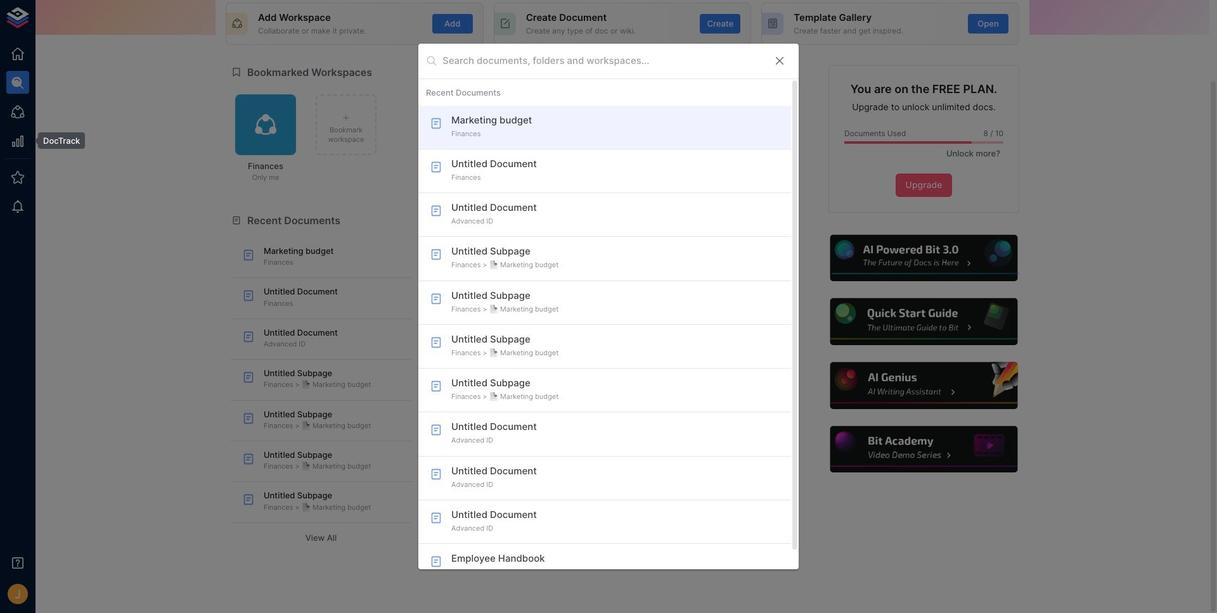 Task type: locate. For each thing, give the bounding box(es) containing it.
help image
[[829, 233, 1020, 284], [829, 297, 1020, 347], [829, 361, 1020, 411], [829, 425, 1020, 475]]

1 help image from the top
[[829, 233, 1020, 284]]

tooltip
[[29, 133, 85, 149]]

2 help image from the top
[[829, 297, 1020, 347]]

dialog
[[419, 44, 799, 589]]



Task type: vqa. For each thing, say whether or not it's contained in the screenshot.
SEARCH WORKSPACES... text field
no



Task type: describe. For each thing, give the bounding box(es) containing it.
3 help image from the top
[[829, 361, 1020, 411]]

4 help image from the top
[[829, 425, 1020, 475]]

Search documents, folders and workspaces... text field
[[443, 51, 764, 71]]



